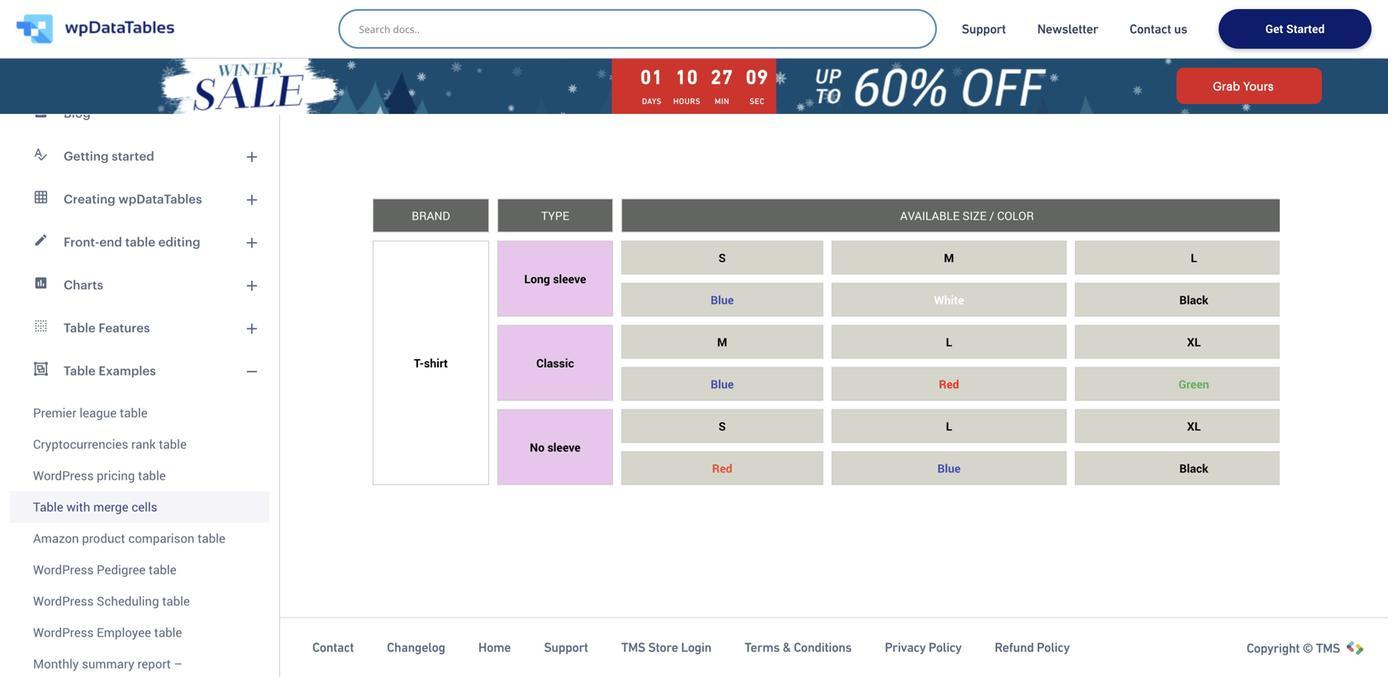 Task type: vqa. For each thing, say whether or not it's contained in the screenshot.
'01/09/2019'
no



Task type: describe. For each thing, give the bounding box(es) containing it.
table for scheduling
[[162, 593, 190, 610]]

tms store login
[[621, 641, 712, 655]]

temperature
[[33, 674, 104, 678]]

table for table features
[[64, 321, 96, 335]]

example for example 3
[[852, 54, 897, 69]]

sec
[[750, 97, 765, 106]]

09
[[746, 66, 769, 88]]

0 vertical spatial m
[[944, 250, 954, 266]]

yours
[[1243, 79, 1274, 93]]

get
[[1266, 21, 1284, 36]]

long sleeve
[[524, 271, 586, 287]]

copyright
[[1247, 641, 1300, 656]]

monthly summary report – temperature link
[[10, 649, 269, 678]]

table for rank
[[159, 436, 187, 453]]

table for table with merge cells
[[33, 499, 63, 516]]

table features link
[[10, 307, 269, 350]]

hours
[[673, 97, 701, 106]]

size
[[963, 208, 987, 224]]

refund policy link
[[995, 640, 1070, 656]]

wordpress for wordpress scheduling table
[[33, 593, 94, 610]]

premier league table
[[33, 405, 148, 421]]

front-
[[64, 235, 99, 249]]

table for table examples
[[64, 364, 96, 378]]

privacy policy link
[[885, 640, 962, 656]]

started
[[112, 149, 154, 163]]

getting started
[[64, 149, 154, 163]]

wpdatatables
[[118, 192, 202, 206]]

xl for s
[[1187, 419, 1201, 434]]

wordpress pricing table
[[33, 467, 166, 484]]

contact for contact us
[[1130, 21, 1171, 36]]

wordpress scheduling table link
[[10, 586, 269, 617]]

us
[[1174, 21, 1187, 36]]

–
[[174, 656, 183, 673]]

wordpress for wordpress pricing table
[[33, 467, 94, 484]]

table with merge cells
[[33, 499, 157, 516]]

home
[[478, 641, 511, 655]]

1 horizontal spatial tms
[[1316, 641, 1340, 656]]

monthly
[[33, 656, 79, 673]]

01
[[640, 66, 663, 88]]

0 horizontal spatial m
[[717, 334, 727, 350]]

1
[[721, 54, 727, 69]]

long
[[524, 271, 550, 287]]

example 1
[[673, 54, 727, 69]]

charts link
[[10, 264, 269, 307]]

0 horizontal spatial red
[[712, 461, 732, 476]]

example 3 link
[[835, 41, 924, 82]]

get started link
[[1219, 9, 1372, 49]]

example for example 4
[[942, 54, 987, 69]]

1 horizontal spatial red
[[939, 376, 959, 392]]

terms
[[745, 641, 780, 655]]

min
[[715, 97, 729, 106]]

no sleeve
[[530, 440, 581, 455]]

getting started link
[[10, 135, 269, 178]]

example for example 1
[[673, 54, 718, 69]]

table right the comparison
[[198, 530, 225, 547]]

shirt
[[424, 355, 448, 371]]

cryptocurrencies rank table
[[33, 436, 187, 453]]

table for pedigree
[[149, 562, 176, 578]]

0 horizontal spatial support
[[544, 641, 588, 655]]

color
[[997, 208, 1034, 224]]

creating wpdatatables link
[[10, 178, 269, 221]]

pedigree
[[97, 562, 146, 578]]

get started
[[1266, 21, 1325, 36]]

grab
[[1213, 79, 1240, 93]]

/
[[990, 208, 994, 224]]

grab yours
[[1213, 79, 1274, 93]]

table examples
[[64, 364, 156, 378]]

amazon product comparison table link
[[10, 523, 269, 554]]

policy for privacy policy
[[929, 641, 962, 655]]

contact us link
[[1130, 21, 1187, 37]]

wpdatatables - tables and charts manager wordpress plugin image
[[17, 14, 174, 44]]

started
[[1286, 21, 1325, 36]]

table for league
[[120, 405, 148, 421]]

front-end table editing
[[64, 235, 200, 249]]

table with merge cells link
[[10, 492, 269, 523]]

merge
[[93, 499, 128, 516]]

10
[[676, 66, 698, 88]]

contact link
[[312, 640, 354, 656]]

example 2 link
[[745, 41, 834, 82]]

27
[[711, 66, 734, 88]]

grab yours link
[[1177, 68, 1322, 104]]

newsletter
[[1037, 21, 1098, 36]]

copyright © tms
[[1247, 641, 1340, 656]]

amazon product comparison table
[[33, 530, 225, 547]]

2
[[810, 54, 817, 69]]

no
[[530, 440, 545, 455]]

0 vertical spatial l
[[1191, 250, 1197, 266]]

policy for refund policy
[[1037, 641, 1070, 655]]

login
[[681, 641, 712, 655]]

example 3
[[852, 54, 906, 69]]

charts
[[64, 278, 103, 292]]

with
[[66, 499, 90, 516]]

terms & conditions
[[745, 641, 852, 655]]

conditions
[[794, 641, 852, 655]]



Task type: locate. For each thing, give the bounding box(es) containing it.
league
[[80, 405, 117, 421]]

available size / color
[[900, 208, 1034, 224]]

table right end
[[125, 235, 155, 249]]

comparison
[[128, 530, 195, 547]]

example left 1
[[673, 54, 718, 69]]

1 vertical spatial blue
[[711, 376, 734, 392]]

report
[[137, 656, 171, 673]]

wordpress for wordpress employee table
[[33, 624, 94, 641]]

refund policy
[[995, 641, 1070, 655]]

3 wordpress from the top
[[33, 593, 94, 610]]

&
[[783, 641, 791, 655]]

white
[[934, 292, 964, 308]]

privacy policy
[[885, 641, 962, 655]]

table for end
[[125, 235, 155, 249]]

0 vertical spatial xl
[[1187, 334, 1201, 350]]

contact inside contact us link
[[1130, 21, 1171, 36]]

2 s from the top
[[719, 419, 726, 434]]

1 xl from the top
[[1187, 334, 1201, 350]]

1 horizontal spatial m
[[944, 250, 954, 266]]

wordpress down "amazon"
[[33, 562, 94, 578]]

support up 4
[[962, 21, 1006, 36]]

xl for m
[[1187, 334, 1201, 350]]

front-end table editing link
[[10, 221, 269, 264]]

wordpress pedigree table
[[33, 562, 176, 578]]

example left 4
[[942, 54, 987, 69]]

wordpress scheduling table
[[33, 593, 190, 610]]

black for blue
[[1180, 461, 1209, 476]]

2 vertical spatial table
[[33, 499, 63, 516]]

policy inside refund policy link
[[1037, 641, 1070, 655]]

4 wordpress from the top
[[33, 624, 94, 641]]

1 policy from the left
[[929, 641, 962, 655]]

s
[[719, 250, 726, 266], [719, 419, 726, 434]]

4 example from the left
[[942, 54, 987, 69]]

tms left store
[[621, 641, 645, 655]]

employee
[[97, 624, 151, 641]]

contact us
[[1130, 21, 1187, 36]]

cells
[[132, 499, 157, 516]]

policy
[[929, 641, 962, 655], [1037, 641, 1070, 655]]

wordpress up monthly
[[33, 624, 94, 641]]

summary
[[82, 656, 134, 673]]

1 black from the top
[[1180, 292, 1209, 308]]

features
[[99, 321, 150, 335]]

example left 2
[[763, 54, 807, 69]]

amazon
[[33, 530, 79, 547]]

black
[[1180, 292, 1209, 308], [1180, 461, 1209, 476]]

l for s
[[946, 419, 952, 434]]

brand
[[412, 208, 450, 224]]

0 vertical spatial support link
[[962, 21, 1006, 37]]

table up 'cells'
[[138, 467, 166, 484]]

creating
[[64, 192, 115, 206]]

0 horizontal spatial support link
[[544, 640, 588, 656]]

1 wordpress from the top
[[33, 467, 94, 484]]

1 vertical spatial contact
[[312, 641, 354, 655]]

tms
[[621, 641, 645, 655], [1316, 641, 1340, 656]]

wordpress down wordpress pedigree table
[[33, 593, 94, 610]]

Search form search field
[[359, 17, 925, 40]]

cryptocurrencies
[[33, 436, 128, 453]]

1 vertical spatial support
[[544, 641, 588, 655]]

table
[[64, 321, 96, 335], [64, 364, 96, 378], [33, 499, 63, 516]]

end
[[99, 235, 122, 249]]

xl
[[1187, 334, 1201, 350], [1187, 419, 1201, 434]]

sleeve right long
[[553, 271, 586, 287]]

1 vertical spatial l
[[946, 334, 952, 350]]

table for pricing
[[138, 467, 166, 484]]

monthly summary report – temperature
[[33, 656, 183, 678]]

wordpress for wordpress pedigree table
[[33, 562, 94, 578]]

classic
[[536, 355, 574, 371]]

0 vertical spatial black
[[1180, 292, 1209, 308]]

changelog link
[[387, 640, 445, 656]]

table up premier league table
[[64, 364, 96, 378]]

example 2
[[763, 54, 817, 69]]

policy right refund
[[1037, 641, 1070, 655]]

2 black from the top
[[1180, 461, 1209, 476]]

creating wpdatatables
[[64, 192, 202, 206]]

support link right home link
[[544, 640, 588, 656]]

m
[[944, 250, 954, 266], [717, 334, 727, 350]]

policy inside privacy policy link
[[929, 641, 962, 655]]

home link
[[478, 640, 511, 656]]

0 vertical spatial table
[[64, 321, 96, 335]]

table down the comparison
[[149, 562, 176, 578]]

example for example 2
[[763, 54, 807, 69]]

0 horizontal spatial policy
[[929, 641, 962, 655]]

0 vertical spatial support
[[962, 21, 1006, 36]]

examples
[[99, 364, 156, 378]]

example 1 link
[[656, 41, 745, 82]]

table features
[[64, 321, 150, 335]]

days
[[642, 97, 662, 106]]

xl up green
[[1187, 334, 1201, 350]]

green
[[1179, 376, 1209, 392]]

3
[[900, 54, 906, 69]]

1 vertical spatial red
[[712, 461, 732, 476]]

2 policy from the left
[[1037, 641, 1070, 655]]

cryptocurrencies rank table link
[[10, 429, 269, 460]]

example
[[673, 54, 718, 69], [763, 54, 807, 69], [852, 54, 897, 69], [942, 54, 987, 69]]

red
[[939, 376, 959, 392], [712, 461, 732, 476]]

0 vertical spatial sleeve
[[553, 271, 586, 287]]

black for white
[[1180, 292, 1209, 308]]

1 vertical spatial support link
[[544, 640, 588, 656]]

sleeve right no
[[548, 440, 581, 455]]

1 vertical spatial m
[[717, 334, 727, 350]]

3 example from the left
[[852, 54, 897, 69]]

1 horizontal spatial support link
[[962, 21, 1006, 37]]

xl down green
[[1187, 419, 1201, 434]]

1 horizontal spatial policy
[[1037, 641, 1070, 655]]

wordpress up with
[[33, 467, 94, 484]]

product
[[82, 530, 125, 547]]

changelog
[[387, 641, 445, 655]]

1 vertical spatial table
[[64, 364, 96, 378]]

2 example from the left
[[763, 54, 807, 69]]

l
[[1191, 250, 1197, 266], [946, 334, 952, 350], [946, 419, 952, 434]]

store
[[648, 641, 678, 655]]

0 horizontal spatial tms
[[621, 641, 645, 655]]

table up cryptocurrencies rank table link
[[120, 405, 148, 421]]

sleeve for no sleeve
[[548, 440, 581, 455]]

available
[[900, 208, 960, 224]]

table up –
[[154, 624, 182, 641]]

support right home link
[[544, 641, 588, 655]]

Search input search field
[[359, 17, 925, 40]]

4
[[990, 54, 996, 69]]

table down charts
[[64, 321, 96, 335]]

table left with
[[33, 499, 63, 516]]

1 vertical spatial sleeve
[[548, 440, 581, 455]]

tms store login link
[[621, 640, 712, 656]]

1 vertical spatial xl
[[1187, 419, 1201, 434]]

1 s from the top
[[719, 250, 726, 266]]

scheduling
[[97, 593, 159, 610]]

2 wordpress from the top
[[33, 562, 94, 578]]

contact for contact
[[312, 641, 354, 655]]

tms right ©
[[1316, 641, 1340, 656]]

example left 3
[[852, 54, 897, 69]]

table right rank
[[159, 436, 187, 453]]

0 vertical spatial contact
[[1130, 21, 1171, 36]]

example 4
[[942, 54, 996, 69]]

wordpress employee table
[[33, 624, 182, 641]]

terms & conditions link
[[745, 640, 852, 656]]

editing
[[158, 235, 200, 249]]

support link up 4
[[962, 21, 1006, 37]]

policy right the privacy
[[929, 641, 962, 655]]

t-
[[414, 355, 424, 371]]

sleeve for long sleeve
[[553, 271, 586, 287]]

1 vertical spatial black
[[1180, 461, 1209, 476]]

0 vertical spatial blue
[[711, 292, 734, 308]]

2 vertical spatial l
[[946, 419, 952, 434]]

blue for red
[[711, 376, 734, 392]]

table for employee
[[154, 624, 182, 641]]

pricing
[[97, 467, 135, 484]]

wordpress employee table link
[[10, 617, 269, 649]]

1 example from the left
[[673, 54, 718, 69]]

l for m
[[946, 334, 952, 350]]

newsletter link
[[1037, 21, 1098, 37]]

1 vertical spatial s
[[719, 419, 726, 434]]

contact
[[1130, 21, 1171, 36], [312, 641, 354, 655]]

premier league table link
[[10, 393, 269, 429]]

blue for white
[[711, 292, 734, 308]]

refund
[[995, 641, 1034, 655]]

1 horizontal spatial contact
[[1130, 21, 1171, 36]]

0 vertical spatial red
[[939, 376, 959, 392]]

wordpress pricing table link
[[10, 460, 269, 492]]

0 vertical spatial s
[[719, 250, 726, 266]]

premier
[[33, 405, 76, 421]]

table down the wordpress pedigree table link
[[162, 593, 190, 610]]

1 horizontal spatial support
[[962, 21, 1006, 36]]

2 vertical spatial blue
[[938, 461, 961, 476]]

2 xl from the top
[[1187, 419, 1201, 434]]

0 horizontal spatial contact
[[312, 641, 354, 655]]



